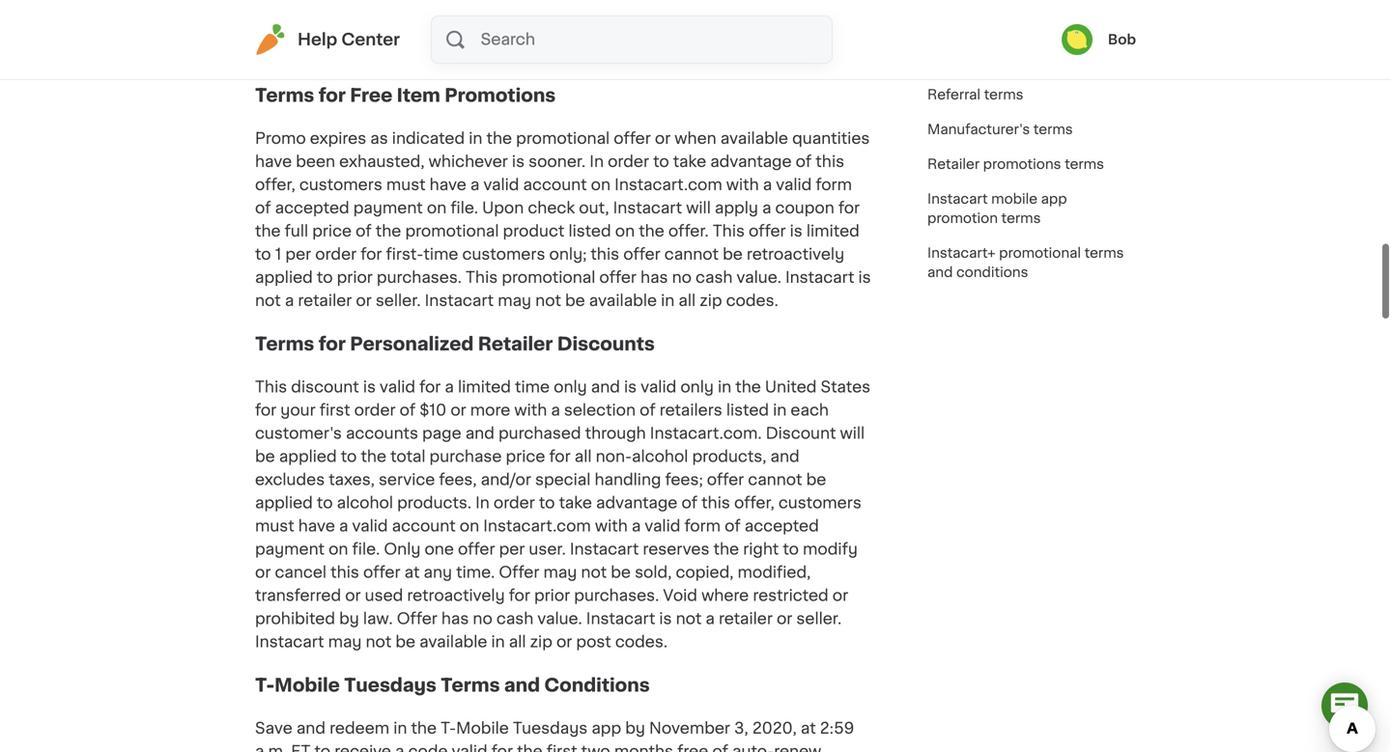Task type: locate. For each thing, give the bounding box(es) containing it.
0 vertical spatial no
[[672, 270, 692, 286]]

1 horizontal spatial advantage
[[710, 154, 792, 170]]

1 horizontal spatial listed
[[726, 403, 769, 418]]

0 vertical spatial form
[[816, 177, 852, 193]]

take down when
[[673, 154, 706, 170]]

2 horizontal spatial available
[[721, 131, 788, 146]]

available
[[721, 131, 788, 146], [589, 293, 657, 309], [420, 635, 487, 650]]

1 horizontal spatial price
[[506, 449, 545, 465]]

or left when
[[655, 131, 671, 146]]

and inside the instacart+ promotional terms and conditions
[[928, 266, 953, 279]]

cannot inside promo expires as indicated in the promotional offer or when available quantities have been exhausted, whichever is sooner. in order to take advantage of this offer, customers must have a valid account on instacart.com with a valid form of accepted payment on file. upon check out, instacart will apply a coupon for the full price of the promotional product listed on the offer. this offer is limited to 1 per order for first-time customers only; this offer cannot be retroactively applied to prior purchases. this promotional offer has no cash value. instacart is not a retailer or seller. instacart may not be available in all zip codes.
[[665, 247, 719, 262]]

and inside the this discount is valid for a limited time only and is valid only in the united states for your first order of $10 or more with a selection of retailers listed in each customer's
[[591, 380, 620, 395]]

bob link
[[1062, 24, 1136, 55]]

et
[[291, 745, 311, 753]]

1 vertical spatial in
[[475, 496, 490, 511]]

1 vertical spatial prior
[[534, 589, 570, 604]]

0 horizontal spatial must
[[255, 519, 294, 534]]

in down and/or
[[475, 496, 490, 511]]

for right coupon
[[839, 201, 860, 216]]

value. down apply on the top right of page
[[737, 270, 782, 286]]

personalized
[[350, 335, 474, 353]]

instacart.com up user.
[[483, 519, 591, 534]]

or right $10
[[451, 403, 466, 418]]

per left user.
[[499, 542, 525, 558]]

retailer inside promo expires as indicated in the promotional offer or when available quantities have been exhausted, whichever is sooner. in order to take advantage of this offer, customers must have a valid account on instacart.com with a valid form of accepted payment on file. upon check out, instacart will apply a coupon for the full price of the promotional product listed on the offer. this offer is limited to 1 per order for first-time customers only; this offer cannot be retroactively applied to prior purchases. this promotional offer has no cash value. instacart is not a retailer or seller. instacart may not be available in all zip codes.
[[298, 293, 352, 309]]

must down excludes
[[255, 519, 294, 534]]

this up terms for personalized retailer discounts
[[466, 270, 498, 286]]

offer
[[499, 565, 540, 581], [397, 612, 438, 627]]

time inside the this discount is valid for a limited time only and is valid only in the united states for your first order of $10 or more with a selection of retailers listed in each customer's
[[515, 380, 550, 395]]

customers inside and purchased through instacart.com. discount will be applied to the total purchase price for all non-alcohol products, and excludes taxes, service fees, and/or special handling fees; offer cannot be applied to alcohol products. in order to take advantage of this offer, customers must have a valid account on instacart.com with a valid form of accepted payment on file. only one offer per user. instacart reserves the right to modify or cancel this offer at any time. offer may not be sold, copied, modified, transferred or used retroactively for prior purchases. void where restricted or prohibited by law. offer has no cash value. instacart is not a retailer or seller. instacart may not be available in all zip or post codes.
[[779, 496, 862, 511]]

take down special
[[559, 496, 592, 511]]

1 vertical spatial must
[[255, 519, 294, 534]]

each
[[791, 403, 829, 418]]

cannot inside and purchased through instacart.com. discount will be applied to the total purchase price for all non-alcohol products, and excludes taxes, service fees, and/or special handling fees; offer cannot be applied to alcohol products. in order to take advantage of this offer, customers must have a valid account on instacart.com with a valid form of accepted payment on file. only one offer per user. instacart reserves the right to modify or cancel this offer at any time. offer may not be sold, copied, modified, transferred or used retroactively for prior purchases. void where restricted or prohibited by law. offer has no cash value. instacart is not a retailer or seller. instacart may not be available in all zip or post codes.
[[748, 473, 802, 488]]

this discount is valid for a limited time only and is valid only in the united states for your first order of $10 or more with a selection of retailers listed in each customer's
[[255, 380, 871, 442]]

only up selection
[[554, 380, 587, 395]]

order up out,
[[608, 154, 649, 170]]

price inside and purchased through instacart.com. discount will be applied to the total purchase price for all non-alcohol products, and excludes taxes, service fees, and/or special handling fees; offer cannot be applied to alcohol products. in order to take advantage of this offer, customers must have a valid account on instacart.com with a valid form of accepted payment on file. only one offer per user. instacart reserves the right to modify or cancel this offer at any time. offer may not be sold, copied, modified, transferred or used retroactively for prior purchases. void where restricted or prohibited by law. offer has no cash value. instacart is not a retailer or seller. instacart may not be available in all zip or post codes.
[[506, 449, 545, 465]]

or left "post"
[[557, 635, 572, 650]]

this
[[713, 224, 745, 239], [466, 270, 498, 286], [255, 380, 287, 395]]

order right 1
[[315, 247, 357, 262]]

manufacturer's terms link
[[916, 112, 1085, 147]]

price
[[312, 224, 352, 239], [506, 449, 545, 465]]

with inside the this discount is valid for a limited time only and is valid only in the united states for your first order of $10 or more with a selection of retailers listed in each customer's
[[514, 403, 547, 418]]

1 horizontal spatial offer
[[499, 565, 540, 581]]

of down 'fees;'
[[682, 496, 698, 511]]

1 vertical spatial account
[[392, 519, 456, 534]]

and purchased through instacart.com. discount will be applied to the total purchase price for all non-alcohol products, and excludes taxes, service fees, and/or special handling fees; offer cannot be applied to alcohol products. in order to take advantage of this offer, customers must have a valid account on instacart.com with a valid form of accepted payment on file. only one offer per user. instacart reserves the right to modify or cancel this offer at any time. offer may not be sold, copied, modified, transferred or used retroactively for prior purchases. void where restricted or prohibited by law. offer has no cash value. instacart is not a retailer or seller. instacart may not be available in all zip or post codes.
[[255, 426, 865, 650]]

0 vertical spatial accepted
[[275, 201, 349, 216]]

price right full in the left top of the page
[[312, 224, 352, 239]]

through
[[585, 426, 646, 442]]

must inside promo expires as indicated in the promotional offer or when available quantities have been exhausted, whichever is sooner. in order to take advantage of this offer, customers must have a valid account on instacart.com with a valid form of accepted payment on file. upon check out, instacart will apply a coupon for the full price of the promotional product listed on the offer. this offer is limited to 1 per order for first-time customers only; this offer cannot be retroactively applied to prior purchases. this promotional offer has no cash value. instacart is not a retailer or seller. instacart may not be available in all zip codes.
[[386, 177, 426, 193]]

first-
[[386, 247, 424, 262]]

promo
[[255, 131, 306, 146]]

coupon
[[775, 201, 835, 216]]

0 vertical spatial cash
[[696, 270, 733, 286]]

1 vertical spatial by
[[625, 721, 645, 737]]

retailer promotions terms link
[[916, 147, 1116, 182]]

has
[[641, 270, 668, 286], [441, 612, 469, 627]]

modified,
[[738, 565, 811, 581]]

1 vertical spatial accepted
[[745, 519, 819, 534]]

for right code
[[492, 745, 513, 753]]

1 vertical spatial cash
[[497, 612, 534, 627]]

1 vertical spatial no
[[473, 612, 493, 627]]

0 vertical spatial customers
[[299, 177, 382, 193]]

1 vertical spatial form
[[685, 519, 721, 534]]

has inside and purchased through instacart.com. discount will be applied to the total purchase price for all non-alcohol products, and excludes taxes, service fees, and/or special handling fees; offer cannot be applied to alcohol products. in order to take advantage of this offer, customers must have a valid account on instacart.com with a valid form of accepted payment on file. only one offer per user. instacart reserves the right to modify or cancel this offer at any time. offer may not be sold, copied, modified, transferred or used retroactively for prior purchases. void where restricted or prohibited by law. offer has no cash value. instacart is not a retailer or seller. instacart may not be available in all zip or post codes.
[[441, 612, 469, 627]]

0 horizontal spatial codes.
[[615, 635, 668, 650]]

not down only;
[[535, 293, 561, 309]]

2 horizontal spatial customers
[[779, 496, 862, 511]]

0 vertical spatial value.
[[737, 270, 782, 286]]

prohibited
[[255, 612, 335, 627]]

1 horizontal spatial first
[[547, 745, 577, 753]]

on up transferred
[[329, 542, 348, 558]]

and up "save and redeem in the t-mobile tuesdays app by november 3, 2020, at 2:59 a.m. et to receive a code valid for the first two months free of auto-rene" at the bottom of the page
[[504, 677, 540, 695]]

1 vertical spatial at
[[801, 721, 816, 737]]

advantage inside and purchased through instacart.com. discount will be applied to the total purchase price for all non-alcohol products, and excludes taxes, service fees, and/or special handling fees; offer cannot be applied to alcohol products. in order to take advantage of this offer, customers must have a valid account on instacart.com with a valid form of accepted payment on file. only one offer per user. instacart reserves the right to modify or cancel this offer at any time. offer may not be sold, copied, modified, transferred or used retroactively for prior purchases. void where restricted or prohibited by law. offer has no cash value. instacart is not a retailer or seller. instacart may not be available in all zip or post codes.
[[596, 496, 678, 511]]

order
[[608, 154, 649, 170], [315, 247, 357, 262], [354, 403, 396, 418], [494, 496, 535, 511]]

0 horizontal spatial available
[[420, 635, 487, 650]]

account inside promo expires as indicated in the promotional offer or when available quantities have been exhausted, whichever is sooner. in order to take advantage of this offer, customers must have a valid account on instacart.com with a valid form of accepted payment on file. upon check out, instacart will apply a coupon for the full price of the promotional product listed on the offer. this offer is limited to 1 per order for first-time customers only; this offer cannot be retroactively applied to prior purchases. this promotional offer has no cash value. instacart is not a retailer or seller. instacart may not be available in all zip codes.
[[523, 177, 587, 193]]

offer up 'discounts'
[[599, 270, 637, 286]]

offer down products,
[[707, 473, 744, 488]]

sooner.
[[529, 154, 586, 170]]

2 vertical spatial all
[[509, 635, 526, 650]]

in up the whichever
[[469, 131, 483, 146]]

or down restricted
[[777, 612, 793, 627]]

0 horizontal spatial retailer
[[478, 335, 553, 353]]

1 horizontal spatial with
[[595, 519, 628, 534]]

terms up code
[[441, 677, 500, 695]]

1 vertical spatial terms
[[255, 335, 314, 353]]

file. left upon
[[451, 201, 478, 216]]

instacart inside instacart mobile app promotion terms
[[928, 192, 988, 206]]

only
[[384, 542, 421, 558]]

will
[[686, 201, 711, 216], [840, 426, 865, 442]]

2 only from the left
[[681, 380, 714, 395]]

1 vertical spatial with
[[514, 403, 547, 418]]

for up special
[[549, 449, 571, 465]]

with inside and purchased through instacart.com. discount will be applied to the total purchase price for all non-alcohol products, and excludes taxes, service fees, and/or special handling fees; offer cannot be applied to alcohol products. in order to take advantage of this offer, customers must have a valid account on instacart.com with a valid form of accepted payment on file. only one offer per user. instacart reserves the right to modify or cancel this offer at any time. offer may not be sold, copied, modified, transferred or used retroactively for prior purchases. void where restricted or prohibited by law. offer has no cash value. instacart is not a retailer or seller. instacart may not be available in all zip or post codes.
[[595, 519, 628, 534]]

in right sooner.
[[590, 154, 604, 170]]

at down only
[[404, 565, 420, 581]]

0 vertical spatial will
[[686, 201, 711, 216]]

available right when
[[721, 131, 788, 146]]

retroactively inside promo expires as indicated in the promotional offer or when available quantities have been exhausted, whichever is sooner. in order to take advantage of this offer, customers must have a valid account on instacart.com with a valid form of accepted payment on file. upon check out, instacart will apply a coupon for the full price of the promotional product listed on the offer. this offer is limited to 1 per order for first-time customers only; this offer cannot be retroactively applied to prior purchases. this promotional offer has no cash value. instacart is not a retailer or seller. instacart may not be available in all zip codes.
[[747, 247, 845, 262]]

t-mobile tuesdays terms and conditions
[[255, 677, 650, 695]]

per right 1
[[285, 247, 311, 262]]

0 vertical spatial has
[[641, 270, 668, 286]]

per
[[285, 247, 311, 262], [499, 542, 525, 558]]

is inside and purchased through instacart.com. discount will be applied to the total purchase price for all non-alcohol products, and excludes taxes, service fees, and/or special handling fees; offer cannot be applied to alcohol products. in order to take advantage of this offer, customers must have a valid account on instacart.com with a valid form of accepted payment on file. only one offer per user. instacart reserves the right to modify or cancel this offer at any time. offer may not be sold, copied, modified, transferred or used retroactively for prior purchases. void where restricted or prohibited by law. offer has no cash value. instacart is not a retailer or seller. instacart may not be available in all zip or post codes.
[[659, 612, 672, 627]]

the down accounts
[[361, 449, 387, 465]]

zip left "post"
[[530, 635, 553, 650]]

offer,
[[255, 177, 295, 193], [734, 496, 775, 511]]

0 vertical spatial time
[[424, 247, 458, 262]]

will down states
[[840, 426, 865, 442]]

offer up "time."
[[458, 542, 495, 558]]

1 horizontal spatial time
[[515, 380, 550, 395]]

will inside and purchased through instacart.com. discount will be applied to the total purchase price for all non-alcohol products, and excludes taxes, service fees, and/or special handling fees; offer cannot be applied to alcohol products. in order to take advantage of this offer, customers must have a valid account on instacart.com with a valid form of accepted payment on file. only one offer per user. instacart reserves the right to modify or cancel this offer at any time. offer may not be sold, copied, modified, transferred or used retroactively for prior purchases. void where restricted or prohibited by law. offer has no cash value. instacart is not a retailer or seller. instacart may not be available in all zip or post codes.
[[840, 426, 865, 442]]

take inside and purchased through instacart.com. discount will be applied to the total purchase price for all non-alcohol products, and excludes taxes, service fees, and/or special handling fees; offer cannot be applied to alcohol products. in order to take advantage of this offer, customers must have a valid account on instacart.com with a valid form of accepted payment on file. only one offer per user. instacart reserves the right to modify or cancel this offer at any time. offer may not be sold, copied, modified, transferred or used retroactively for prior purchases. void where restricted or prohibited by law. offer has no cash value. instacart is not a retailer or seller. instacart may not be available in all zip or post codes.
[[559, 496, 592, 511]]

may
[[498, 293, 532, 309], [543, 565, 577, 581], [328, 635, 362, 650]]

instacart+ promotional terms and conditions link
[[916, 236, 1136, 290]]

retailer down where
[[719, 612, 773, 627]]

0 horizontal spatial payment
[[255, 542, 325, 558]]

1 horizontal spatial prior
[[534, 589, 570, 604]]

first
[[320, 403, 350, 418], [547, 745, 577, 753]]

save
[[255, 721, 293, 737]]

at
[[404, 565, 420, 581], [801, 721, 816, 737]]

1 only from the left
[[554, 380, 587, 395]]

0 vertical spatial payment
[[353, 201, 423, 216]]

0 horizontal spatial time
[[424, 247, 458, 262]]

accepted inside and purchased through instacart.com. discount will be applied to the total purchase price for all non-alcohol products, and excludes taxes, service fees, and/or special handling fees; offer cannot be applied to alcohol products. in order to take advantage of this offer, customers must have a valid account on instacart.com with a valid form of accepted payment on file. only one offer per user. instacart reserves the right to modify or cancel this offer at any time. offer may not be sold, copied, modified, transferred or used retroactively for prior purchases. void where restricted or prohibited by law. offer has no cash value. instacart is not a retailer or seller. instacart may not be available in all zip or post codes.
[[745, 519, 819, 534]]

form inside promo expires as indicated in the promotional offer or when available quantities have been exhausted, whichever is sooner. in order to take advantage of this offer, customers must have a valid account on instacart.com with a valid form of accepted payment on file. upon check out, instacart will apply a coupon for the full price of the promotional product listed on the offer. this offer is limited to 1 per order for first-time customers only; this offer cannot be retroactively applied to prior purchases. this promotional offer has no cash value. instacart is not a retailer or seller. instacart may not be available in all zip codes.
[[816, 177, 852, 193]]

in inside and purchased through instacart.com. discount will be applied to the total purchase price for all non-alcohol products, and excludes taxes, service fees, and/or special handling fees; offer cannot be applied to alcohol products. in order to take advantage of this offer, customers must have a valid account on instacart.com with a valid form of accepted payment on file. only one offer per user. instacart reserves the right to modify or cancel this offer at any time. offer may not be sold, copied, modified, transferred or used retroactively for prior purchases. void where restricted or prohibited by law. offer has no cash value. instacart is not a retailer or seller. instacart may not be available in all zip or post codes.
[[491, 635, 505, 650]]

where
[[702, 589, 749, 604]]

conditions
[[544, 677, 650, 695]]

tuesdays inside "save and redeem in the t-mobile tuesdays app by november 3, 2020, at 2:59 a.m. et to receive a code valid for the first two months free of auto-rene"
[[513, 721, 588, 737]]

for inside "save and redeem in the t-mobile tuesdays app by november 3, 2020, at 2:59 a.m. et to receive a code valid for the first two months free of auto-rene"
[[492, 745, 513, 753]]

0 vertical spatial first
[[320, 403, 350, 418]]

0 horizontal spatial accepted
[[275, 201, 349, 216]]

account
[[523, 177, 587, 193], [392, 519, 456, 534]]

have inside and purchased through instacart.com. discount will be applied to the total purchase price for all non-alcohol products, and excludes taxes, service fees, and/or special handling fees; offer cannot be applied to alcohol products. in order to take advantage of this offer, customers must have a valid account on instacart.com with a valid form of accepted payment on file. only one offer per user. instacart reserves the right to modify or cancel this offer at any time. offer may not be sold, copied, modified, transferred or used retroactively for prior purchases. void where restricted or prohibited by law. offer has no cash value. instacart is not a retailer or seller. instacart may not be available in all zip or post codes.
[[298, 519, 335, 534]]

2 vertical spatial with
[[595, 519, 628, 534]]

2 horizontal spatial all
[[679, 293, 696, 309]]

whichever
[[429, 154, 508, 170]]

1 vertical spatial value.
[[538, 612, 582, 627]]

0 horizontal spatial cannot
[[665, 247, 719, 262]]

manufacturer's
[[928, 123, 1030, 136]]

1 vertical spatial listed
[[726, 403, 769, 418]]

zip inside promo expires as indicated in the promotional offer or when available quantities have been exhausted, whichever is sooner. in order to take advantage of this offer, customers must have a valid account on instacart.com with a valid form of accepted payment on file. upon check out, instacart will apply a coupon for the full price of the promotional product listed on the offer. this offer is limited to 1 per order for first-time customers only; this offer cannot be retroactively applied to prior purchases. this promotional offer has no cash value. instacart is not a retailer or seller. instacart may not be available in all zip codes.
[[700, 293, 722, 309]]

terms for terms for free item promotions
[[255, 86, 314, 104]]

1 horizontal spatial no
[[672, 270, 692, 286]]

may down the product
[[498, 293, 532, 309]]

by inside and purchased through instacart.com. discount will be applied to the total purchase price for all non-alcohol products, and excludes taxes, service fees, and/or special handling fees; offer cannot be applied to alcohol products. in order to take advantage of this offer, customers must have a valid account on instacart.com with a valid form of accepted payment on file. only one offer per user. instacart reserves the right to modify or cancel this offer at any time. offer may not be sold, copied, modified, transferred or used retroactively for prior purchases. void where restricted or prohibited by law. offer has no cash value. instacart is not a retailer or seller. instacart may not be available in all zip or post codes.
[[339, 612, 359, 627]]

0 vertical spatial may
[[498, 293, 532, 309]]

terms for terms for personalized retailer discounts
[[255, 335, 314, 353]]

special
[[535, 473, 591, 488]]

item
[[397, 86, 440, 104]]

limited up more
[[458, 380, 511, 395]]

zip
[[700, 293, 722, 309], [530, 635, 553, 650]]

0 horizontal spatial will
[[686, 201, 711, 216]]

t- up code
[[441, 721, 456, 737]]

1 horizontal spatial file.
[[451, 201, 478, 216]]

purchases. inside and purchased through instacart.com. discount will be applied to the total purchase price for all non-alcohol products, and excludes taxes, service fees, and/or special handling fees; offer cannot be applied to alcohol products. in order to take advantage of this offer, customers must have a valid account on instacart.com with a valid form of accepted payment on file. only one offer per user. instacart reserves the right to modify or cancel this offer at any time. offer may not be sold, copied, modified, transferred or used retroactively for prior purchases. void where restricted or prohibited by law. offer has no cash value. instacart is not a retailer or seller. instacart may not be available in all zip or post codes.
[[574, 589, 659, 604]]

time.
[[456, 565, 495, 581]]

0 horizontal spatial all
[[509, 635, 526, 650]]

center
[[341, 31, 400, 48]]

t- up save
[[255, 677, 275, 695]]

by left "law."
[[339, 612, 359, 627]]

retailer down manufacturer's
[[928, 157, 980, 171]]

1 vertical spatial alcohol
[[337, 496, 393, 511]]

listed up instacart.com.
[[726, 403, 769, 418]]

1 vertical spatial retailer
[[719, 612, 773, 627]]

value. inside and purchased through instacart.com. discount will be applied to the total purchase price for all non-alcohol products, and excludes taxes, service fees, and/or special handling fees; offer cannot be applied to alcohol products. in order to take advantage of this offer, customers must have a valid account on instacart.com with a valid form of accepted payment on file. only one offer per user. instacart reserves the right to modify or cancel this offer at any time. offer may not be sold, copied, modified, transferred or used retroactively for prior purchases. void where restricted or prohibited by law. offer has no cash value. instacart is not a retailer or seller. instacart may not be available in all zip or post codes.
[[538, 612, 582, 627]]

account inside and purchased through instacart.com. discount will be applied to the total purchase price for all non-alcohol products, and excludes taxes, service fees, and/or special handling fees; offer cannot be applied to alcohol products. in order to take advantage of this offer, customers must have a valid account on instacart.com with a valid form of accepted payment on file. only one offer per user. instacart reserves the right to modify or cancel this offer at any time. offer may not be sold, copied, modified, transferred or used retroactively for prior purchases. void where restricted or prohibited by law. offer has no cash value. instacart is not a retailer or seller. instacart may not be available in all zip or post codes.
[[392, 519, 456, 534]]

first inside "save and redeem in the t-mobile tuesdays app by november 3, 2020, at 2:59 a.m. et to receive a code valid for the first two months free of auto-rene"
[[547, 745, 577, 753]]

instacart.com.
[[650, 426, 762, 442]]

indicated
[[392, 131, 465, 146]]

mobile
[[275, 677, 340, 695], [456, 721, 509, 737]]

available up t-mobile tuesdays terms and conditions
[[420, 635, 487, 650]]

first left two at the bottom of page
[[547, 745, 577, 753]]

0 vertical spatial must
[[386, 177, 426, 193]]

1 vertical spatial available
[[589, 293, 657, 309]]

sold,
[[635, 565, 672, 581]]

0 vertical spatial offer,
[[255, 177, 295, 193]]

referral terms link
[[916, 77, 1035, 112]]

1 horizontal spatial have
[[298, 519, 335, 534]]

0 horizontal spatial mobile
[[275, 677, 340, 695]]

0 vertical spatial instacart.com
[[615, 177, 722, 193]]

prior inside and purchased through instacart.com. discount will be applied to the total purchase price for all non-alcohol products, and excludes taxes, service fees, and/or special handling fees; offer cannot be applied to alcohol products. in order to take advantage of this offer, customers must have a valid account on instacart.com with a valid form of accepted payment on file. only one offer per user. instacart reserves the right to modify or cancel this offer at any time. offer may not be sold, copied, modified, transferred or used retroactively for prior purchases. void where restricted or prohibited by law. offer has no cash value. instacart is not a retailer or seller. instacart may not be available in all zip or post codes.
[[534, 589, 570, 604]]

total
[[390, 449, 426, 465]]

account down products.
[[392, 519, 456, 534]]

retailer up more
[[478, 335, 553, 353]]

1 vertical spatial this
[[466, 270, 498, 286]]

per inside promo expires as indicated in the promotional offer or when available quantities have been exhausted, whichever is sooner. in order to take advantage of this offer, customers must have a valid account on instacart.com with a valid form of accepted payment on file. upon check out, instacart will apply a coupon for the full price of the promotional product listed on the offer. this offer is limited to 1 per order for first-time customers only; this offer cannot be retroactively applied to prior purchases. this promotional offer has no cash value. instacart is not a retailer or seller. instacart may not be available in all zip codes.
[[285, 247, 311, 262]]

0 vertical spatial cannot
[[665, 247, 719, 262]]

1 horizontal spatial by
[[625, 721, 645, 737]]

listed
[[569, 224, 611, 239], [726, 403, 769, 418]]

payment
[[353, 201, 423, 216], [255, 542, 325, 558]]

purchases. down first-
[[377, 270, 462, 286]]

be left sold,
[[611, 565, 631, 581]]

0 vertical spatial per
[[285, 247, 311, 262]]

cannot down products,
[[748, 473, 802, 488]]

terms up promotions
[[1034, 123, 1073, 136]]

retroactively
[[747, 247, 845, 262], [407, 589, 505, 604]]

account down sooner.
[[523, 177, 587, 193]]

referral terms
[[928, 88, 1024, 101]]

0 vertical spatial retailer
[[298, 293, 352, 309]]

at left 2:59
[[801, 721, 816, 737]]

on
[[591, 177, 611, 193], [427, 201, 447, 216], [615, 224, 635, 239], [460, 519, 479, 534], [329, 542, 348, 558]]

Search search field
[[479, 16, 832, 63]]

codes. down apply on the top right of page
[[726, 293, 779, 309]]

offer left when
[[614, 131, 651, 146]]

any
[[424, 565, 452, 581]]

1 vertical spatial purchases.
[[574, 589, 659, 604]]

1 vertical spatial codes.
[[615, 635, 668, 650]]

modify
[[803, 542, 858, 558]]

may inside promo expires as indicated in the promotional offer or when available quantities have been exhausted, whichever is sooner. in order to take advantage of this offer, customers must have a valid account on instacart.com with a valid form of accepted payment on file. upon check out, instacart will apply a coupon for the full price of the promotional product listed on the offer. this offer is limited to 1 per order for first-time customers only; this offer cannot be retroactively applied to prior purchases. this promotional offer has no cash value. instacart is not a retailer or seller. instacart may not be available in all zip codes.
[[498, 293, 532, 309]]

the
[[487, 131, 512, 146], [255, 224, 281, 239], [376, 224, 401, 239], [639, 224, 665, 239], [736, 380, 761, 395], [361, 449, 387, 465], [714, 542, 739, 558], [411, 721, 437, 737], [517, 745, 543, 753]]

0 horizontal spatial with
[[514, 403, 547, 418]]

instacart.com
[[615, 177, 722, 193], [483, 519, 591, 534]]

0 horizontal spatial offer,
[[255, 177, 295, 193]]

1 horizontal spatial has
[[641, 270, 668, 286]]

1 vertical spatial advantage
[[596, 496, 678, 511]]

0 horizontal spatial limited
[[458, 380, 511, 395]]

time
[[424, 247, 458, 262], [515, 380, 550, 395]]

1 vertical spatial tuesdays
[[513, 721, 588, 737]]

0 horizontal spatial value.
[[538, 612, 582, 627]]

cancel
[[275, 565, 327, 581]]

advantage inside promo expires as indicated in the promotional offer or when available quantities have been exhausted, whichever is sooner. in order to take advantage of this offer, customers must have a valid account on instacart.com with a valid form of accepted payment on file. upon check out, instacart will apply a coupon for the full price of the promotional product listed on the offer. this offer is limited to 1 per order for first-time customers only; this offer cannot be retroactively applied to prior purchases. this promotional offer has no cash value. instacart is not a retailer or seller. instacart may not be available in all zip codes.
[[710, 154, 792, 170]]

0 horizontal spatial zip
[[530, 635, 553, 650]]

app up two at the bottom of page
[[592, 721, 621, 737]]

zip down 'offer.'
[[700, 293, 722, 309]]

prior down user.
[[534, 589, 570, 604]]

t-
[[255, 677, 275, 695], [441, 721, 456, 737]]

taxes,
[[329, 473, 375, 488]]

0 vertical spatial terms
[[255, 86, 314, 104]]

seller. down restricted
[[797, 612, 842, 627]]

instacart up sold,
[[570, 542, 639, 558]]

0 horizontal spatial prior
[[337, 270, 373, 286]]

may down user.
[[543, 565, 577, 581]]

first down discount
[[320, 403, 350, 418]]

offer.
[[669, 224, 709, 239]]

1 vertical spatial all
[[575, 449, 592, 465]]

or
[[655, 131, 671, 146], [356, 293, 372, 309], [451, 403, 466, 418], [255, 565, 271, 581], [345, 589, 361, 604], [833, 589, 849, 604], [777, 612, 793, 627], [557, 635, 572, 650]]

and
[[928, 266, 953, 279], [591, 380, 620, 395], [465, 426, 495, 442], [771, 449, 800, 465], [504, 677, 540, 695], [296, 721, 326, 737]]

zip inside and purchased through instacart.com. discount will be applied to the total purchase price for all non-alcohol products, and excludes taxes, service fees, and/or special handling fees; offer cannot be applied to alcohol products. in order to take advantage of this offer, customers must have a valid account on instacart.com with a valid form of accepted payment on file. only one offer per user. instacart reserves the right to modify or cancel this offer at any time. offer may not be sold, copied, modified, transferred or used retroactively for prior purchases. void where restricted or prohibited by law. offer has no cash value. instacart is not a retailer or seller. instacart may not be available in all zip or post codes.
[[530, 635, 553, 650]]

0 horizontal spatial price
[[312, 224, 352, 239]]

terms up promo
[[255, 86, 314, 104]]

customers
[[299, 177, 382, 193], [462, 247, 545, 262], [779, 496, 862, 511]]

on down products.
[[460, 519, 479, 534]]

file. left only
[[352, 542, 380, 558]]

excludes
[[255, 473, 325, 488]]

0 vertical spatial take
[[673, 154, 706, 170]]

1 vertical spatial customers
[[462, 247, 545, 262]]

codes. inside and purchased through instacart.com. discount will be applied to the total purchase price for all non-alcohol products, and excludes taxes, service fees, and/or special handling fees; offer cannot be applied to alcohol products. in order to take advantage of this offer, customers must have a valid account on instacart.com with a valid form of accepted payment on file. only one offer per user. instacart reserves the right to modify or cancel this offer at any time. offer may not be sold, copied, modified, transferred or used retroactively for prior purchases. void where restricted or prohibited by law. offer has no cash value. instacart is not a retailer or seller. instacart may not be available in all zip or post codes.
[[615, 635, 668, 650]]

this inside the this discount is valid for a limited time only and is valid only in the united states for your first order of $10 or more with a selection of retailers listed in each customer's
[[255, 380, 287, 395]]

in down 'offer.'
[[661, 293, 675, 309]]

0 horizontal spatial account
[[392, 519, 456, 534]]

limited inside the this discount is valid for a limited time only and is valid only in the united states for your first order of $10 or more with a selection of retailers listed in each customer's
[[458, 380, 511, 395]]

price inside promo expires as indicated in the promotional offer or when available quantities have been exhausted, whichever is sooner. in order to take advantage of this offer, customers must have a valid account on instacart.com with a valid form of accepted payment on file. upon check out, instacart will apply a coupon for the full price of the promotional product listed on the offer. this offer is limited to 1 per order for first-time customers only; this offer cannot be retroactively applied to prior purchases. this promotional offer has no cash value. instacart is not a retailer or seller. instacart may not be available in all zip codes.
[[312, 224, 352, 239]]

offer right only;
[[623, 247, 661, 262]]

0 vertical spatial applied
[[255, 270, 313, 286]]

0 horizontal spatial at
[[404, 565, 420, 581]]

1 horizontal spatial alcohol
[[632, 449, 688, 465]]

file.
[[451, 201, 478, 216], [352, 542, 380, 558]]

app inside "save and redeem in the t-mobile tuesdays app by november 3, 2020, at 2:59 a.m. et to receive a code valid for the first two months free of auto-rene"
[[592, 721, 621, 737]]

instacart
[[928, 192, 988, 206], [613, 201, 682, 216], [785, 270, 855, 286], [425, 293, 494, 309], [570, 542, 639, 558], [586, 612, 655, 627], [255, 635, 324, 650]]

in right redeem
[[393, 721, 407, 737]]

0 vertical spatial alcohol
[[632, 449, 688, 465]]

retailer down full in the left top of the page
[[298, 293, 352, 309]]

0 vertical spatial codes.
[[726, 293, 779, 309]]

of down promo
[[255, 201, 271, 216]]

0 vertical spatial limited
[[807, 224, 860, 239]]

1 horizontal spatial tuesdays
[[513, 721, 588, 737]]

terms down 'instacart mobile app promotion terms' 'link'
[[1085, 246, 1124, 260]]

only;
[[549, 247, 587, 262]]

2 vertical spatial have
[[298, 519, 335, 534]]

1 horizontal spatial may
[[498, 293, 532, 309]]

0 vertical spatial retailer
[[928, 157, 980, 171]]

1 horizontal spatial mobile
[[456, 721, 509, 737]]

or inside the this discount is valid for a limited time only and is valid only in the united states for your first order of $10 or more with a selection of retailers listed in each customer's
[[451, 403, 466, 418]]

promotional down 'instacart mobile app promotion terms' 'link'
[[999, 246, 1081, 260]]

terms inside the instacart+ promotional terms and conditions
[[1085, 246, 1124, 260]]

tuesdays up redeem
[[344, 677, 437, 695]]

and inside "save and redeem in the t-mobile tuesdays app by november 3, 2020, at 2:59 a.m. et to receive a code valid for the first two months free of auto-rene"
[[296, 721, 326, 737]]

valid up retailers
[[641, 380, 677, 395]]

receive
[[335, 745, 391, 753]]

and/or
[[481, 473, 531, 488]]

1 horizontal spatial must
[[386, 177, 426, 193]]

advantage down handling
[[596, 496, 678, 511]]

instacart.com inside and purchased through instacart.com. discount will be applied to the total purchase price for all non-alcohol products, and excludes taxes, service fees, and/or special handling fees; offer cannot be applied to alcohol products. in order to take advantage of this offer, customers must have a valid account on instacart.com with a valid form of accepted payment on file. only one offer per user. instacart reserves the right to modify or cancel this offer at any time. offer may not be sold, copied, modified, transferred or used retroactively for prior purchases. void where restricted or prohibited by law. offer has no cash value. instacart is not a retailer or seller. instacart may not be available in all zip or post codes.
[[483, 519, 591, 534]]

mobile up save
[[275, 677, 340, 695]]

0 horizontal spatial retailer
[[298, 293, 352, 309]]

with up apply on the top right of page
[[726, 177, 759, 193]]

all left non-
[[575, 449, 592, 465]]

for
[[319, 86, 346, 104], [839, 201, 860, 216], [361, 247, 382, 262], [319, 335, 346, 353], [419, 380, 441, 395], [255, 403, 277, 418], [549, 449, 571, 465], [509, 589, 530, 604], [492, 745, 513, 753]]

promotional
[[516, 131, 610, 146], [405, 224, 499, 239], [999, 246, 1081, 260], [502, 270, 596, 286]]

promotion
[[928, 212, 998, 225]]

states
[[821, 380, 871, 395]]

in inside and purchased through instacart.com. discount will be applied to the total purchase price for all non-alcohol products, and excludes taxes, service fees, and/or special handling fees; offer cannot be applied to alcohol products. in order to take advantage of this offer, customers must have a valid account on instacart.com with a valid form of accepted payment on file. only one offer per user. instacart reserves the right to modify or cancel this offer at any time. offer may not be sold, copied, modified, transferred or used retroactively for prior purchases. void where restricted or prohibited by law. offer has no cash value. instacart is not a retailer or seller. instacart may not be available in all zip or post codes.
[[475, 496, 490, 511]]

price down purchased
[[506, 449, 545, 465]]

not
[[255, 293, 281, 309], [535, 293, 561, 309], [581, 565, 607, 581], [676, 612, 702, 627], [366, 635, 392, 650]]

take inside promo expires as indicated in the promotional offer or when available quantities have been exhausted, whichever is sooner. in order to take advantage of this offer, customers must have a valid account on instacart.com with a valid form of accepted payment on file. upon check out, instacart will apply a coupon for the full price of the promotional product listed on the offer. this offer is limited to 1 per order for first-time customers only; this offer cannot be retroactively applied to prior purchases. this promotional offer has no cash value. instacart is not a retailer or seller. instacart may not be available in all zip codes.
[[673, 154, 706, 170]]

mobile down t-mobile tuesdays terms and conditions
[[456, 721, 509, 737]]

0 vertical spatial app
[[1041, 192, 1067, 206]]

with inside promo expires as indicated in the promotional offer or when available quantities have been exhausted, whichever is sooner. in order to take advantage of this offer, customers must have a valid account on instacart.com with a valid form of accepted payment on file. upon check out, instacart will apply a coupon for the full price of the promotional product listed on the offer. this offer is limited to 1 per order for first-time customers only; this offer cannot be retroactively applied to prior purchases. this promotional offer has no cash value. instacart is not a retailer or seller. instacart may not be available in all zip codes.
[[726, 177, 759, 193]]

no down 'offer.'
[[672, 270, 692, 286]]

prior inside promo expires as indicated in the promotional offer or when available quantities have been exhausted, whichever is sooner. in order to take advantage of this offer, customers must have a valid account on instacart.com with a valid form of accepted payment on file. upon check out, instacart will apply a coupon for the full price of the promotional product listed on the offer. this offer is limited to 1 per order for first-time customers only; this offer cannot be retroactively applied to prior purchases. this promotional offer has no cash value. instacart is not a retailer or seller. instacart may not be available in all zip codes.
[[337, 270, 373, 286]]

offer, inside promo expires as indicated in the promotional offer or when available quantities have been exhausted, whichever is sooner. in order to take advantage of this offer, customers must have a valid account on instacart.com with a valid form of accepted payment on file. upon check out, instacart will apply a coupon for the full price of the promotional product listed on the offer. this offer is limited to 1 per order for first-time customers only; this offer cannot be retroactively applied to prior purchases. this promotional offer has no cash value. instacart is not a retailer or seller. instacart may not be available in all zip codes.
[[255, 177, 295, 193]]

no inside and purchased through instacart.com. discount will be applied to the total purchase price for all non-alcohol products, and excludes taxes, service fees, and/or special handling fees; offer cannot be applied to alcohol products. in order to take advantage of this offer, customers must have a valid account on instacart.com with a valid form of accepted payment on file. only one offer per user. instacart reserves the right to modify or cancel this offer at any time. offer may not be sold, copied, modified, transferred or used retroactively for prior purchases. void where restricted or prohibited by law. offer has no cash value. instacart is not a retailer or seller. instacart may not be available in all zip or post codes.
[[473, 612, 493, 627]]



Task type: describe. For each thing, give the bounding box(es) containing it.
2 horizontal spatial may
[[543, 565, 577, 581]]

of up accounts page
[[400, 403, 416, 418]]

not down 'void'
[[676, 612, 702, 627]]

the up first-
[[376, 224, 401, 239]]

or up the personalized
[[356, 293, 372, 309]]

retailer inside and purchased through instacart.com. discount will be applied to the total purchase price for all non-alcohol products, and excludes taxes, service fees, and/or special handling fees; offer cannot be applied to alcohol products. in order to take advantage of this offer, customers must have a valid account on instacart.com with a valid form of accepted payment on file. only one offer per user. instacart reserves the right to modify or cancel this offer at any time. offer may not be sold, copied, modified, transferred or used retroactively for prior purchases. void where restricted or prohibited by law. offer has no cash value. instacart is not a retailer or seller. instacart may not be available in all zip or post codes.
[[719, 612, 773, 627]]

1 horizontal spatial customers
[[462, 247, 545, 262]]

0 vertical spatial this
[[713, 224, 745, 239]]

retroactively inside and purchased through instacart.com. discount will be applied to the total purchase price for all non-alcohol products, and excludes taxes, service fees, and/or special handling fees; offer cannot be applied to alcohol products. in order to take advantage of this offer, customers must have a valid account on instacart.com with a valid form of accepted payment on file. only one offer per user. instacart reserves the right to modify or cancel this offer at any time. offer may not be sold, copied, modified, transferred or used retroactively for prior purchases. void where restricted or prohibited by law. offer has no cash value. instacart is not a retailer or seller. instacart may not be available in all zip or post codes.
[[407, 589, 505, 604]]

as
[[370, 131, 388, 146]]

instacart up "post"
[[586, 612, 655, 627]]

fees;
[[665, 473, 703, 488]]

offer, inside and purchased through instacart.com. discount will be applied to the total purchase price for all non-alcohol products, and excludes taxes, service fees, and/or special handling fees; offer cannot be applied to alcohol products. in order to take advantage of this offer, customers must have a valid account on instacart.com with a valid form of accepted payment on file. only one offer per user. instacart reserves the right to modify or cancel this offer at any time. offer may not be sold, copied, modified, transferred or used retroactively for prior purchases. void where restricted or prohibited by law. offer has no cash value. instacart is not a retailer or seller. instacart may not be available in all zip or post codes.
[[734, 496, 775, 511]]

user avatar image
[[1062, 24, 1093, 55]]

united
[[765, 380, 817, 395]]

0 vertical spatial available
[[721, 131, 788, 146]]

promotional down only;
[[502, 270, 596, 286]]

service
[[379, 473, 435, 488]]

of up through
[[640, 403, 656, 418]]

file. inside promo expires as indicated in the promotional offer or when available quantities have been exhausted, whichever is sooner. in order to take advantage of this offer, customers must have a valid account on instacart.com with a valid form of accepted payment on file. upon check out, instacart will apply a coupon for the full price of the promotional product listed on the offer. this offer is limited to 1 per order for first-time customers only; this offer cannot be retroactively applied to prior purchases. this promotional offer has no cash value. instacart is not a retailer or seller. instacart may not be available in all zip codes.
[[451, 201, 478, 216]]

for up $10
[[419, 380, 441, 395]]

free
[[677, 745, 709, 753]]

no inside promo expires as indicated in the promotional offer or when available quantities have been exhausted, whichever is sooner. in order to take advantage of this offer, customers must have a valid account on instacart.com with a valid form of accepted payment on file. upon check out, instacart will apply a coupon for the full price of the promotional product listed on the offer. this offer is limited to 1 per order for first-time customers only; this offer cannot be retroactively applied to prior purchases. this promotional offer has no cash value. instacart is not a retailer or seller. instacart may not be available in all zip codes.
[[672, 270, 692, 286]]

limited inside promo expires as indicated in the promotional offer or when available quantities have been exhausted, whichever is sooner. in order to take advantage of this offer, customers must have a valid account on instacart.com with a valid form of accepted payment on file. upon check out, instacart will apply a coupon for the full price of the promotional product listed on the offer. this offer is limited to 1 per order for first-time customers only; this offer cannot be retroactively applied to prior purchases. this promotional offer has no cash value. instacart is not a retailer or seller. instacart may not be available in all zip codes.
[[807, 224, 860, 239]]

of inside "save and redeem in the t-mobile tuesdays app by november 3, 2020, at 2:59 a.m. et to receive a code valid for the first two months free of auto-rene"
[[713, 745, 729, 753]]

seller. inside promo expires as indicated in the promotional offer or when available quantities have been exhausted, whichever is sooner. in order to take advantage of this offer, customers must have a valid account on instacart.com with a valid form of accepted payment on file. upon check out, instacart will apply a coupon for the full price of the promotional product listed on the offer. this offer is limited to 1 per order for first-time customers only; this offer cannot be retroactively applied to prior purchases. this promotional offer has no cash value. instacart is not a retailer or seller. instacart may not be available in all zip codes.
[[376, 293, 421, 309]]

cash inside and purchased through instacart.com. discount will be applied to the total purchase price for all non-alcohol products, and excludes taxes, service fees, and/or special handling fees; offer cannot be applied to alcohol products. in order to take advantage of this offer, customers must have a valid account on instacart.com with a valid form of accepted payment on file. only one offer per user. instacart reserves the right to modify or cancel this offer at any time. offer may not be sold, copied, modified, transferred or used retroactively for prior purchases. void where restricted or prohibited by law. offer has no cash value. instacart is not a retailer or seller. instacart may not be available in all zip or post codes.
[[497, 612, 534, 627]]

and down more
[[465, 426, 495, 442]]

be down used
[[396, 635, 416, 650]]

instacart mobile app promotion terms link
[[916, 182, 1136, 236]]

promotional up sooner.
[[516, 131, 610, 146]]

for left your
[[255, 403, 277, 418]]

instacart up terms for personalized retailer discounts
[[425, 293, 494, 309]]

$10
[[420, 403, 447, 418]]

expires
[[310, 131, 366, 146]]

listed inside promo expires as indicated in the promotional offer or when available quantities have been exhausted, whichever is sooner. in order to take advantage of this offer, customers must have a valid account on instacart.com with a valid form of accepted payment on file. upon check out, instacart will apply a coupon for the full price of the promotional product listed on the offer. this offer is limited to 1 per order for first-time customers only; this offer cannot be retroactively applied to prior purchases. this promotional offer has no cash value. instacart is not a retailer or seller. instacart may not be available in all zip codes.
[[569, 224, 611, 239]]

right
[[743, 542, 779, 558]]

product
[[503, 224, 565, 239]]

2 vertical spatial may
[[328, 635, 362, 650]]

accepted inside promo expires as indicated in the promotional offer or when available quantities have been exhausted, whichever is sooner. in order to take advantage of this offer, customers must have a valid account on instacart.com with a valid form of accepted payment on file. upon check out, instacart will apply a coupon for the full price of the promotional product listed on the offer. this offer is limited to 1 per order for first-time customers only; this offer cannot be retroactively applied to prior purchases. this promotional offer has no cash value. instacart is not a retailer or seller. instacart may not be available in all zip codes.
[[275, 201, 349, 216]]

purchase
[[430, 449, 502, 465]]

2 vertical spatial terms
[[441, 677, 500, 695]]

form inside and purchased through instacart.com. discount will be applied to the total purchase price for all non-alcohol products, and excludes taxes, service fees, and/or special handling fees; offer cannot be applied to alcohol products. in order to take advantage of this offer, customers must have a valid account on instacart.com with a valid form of accepted payment on file. only one offer per user. instacart reserves the right to modify or cancel this offer at any time. offer may not be sold, copied, modified, transferred or used retroactively for prior purchases. void where restricted or prohibited by law. offer has no cash value. instacart is not a retailer or seller. instacart may not be available in all zip or post codes.
[[685, 519, 721, 534]]

the up the whichever
[[487, 131, 512, 146]]

help center
[[298, 31, 400, 48]]

code
[[408, 745, 448, 753]]

1 vertical spatial offer
[[397, 612, 438, 627]]

has inside promo expires as indicated in the promotional offer or when available quantities have been exhausted, whichever is sooner. in order to take advantage of this offer, customers must have a valid account on instacart.com with a valid form of accepted payment on file. upon check out, instacart will apply a coupon for the full price of the promotional product listed on the offer. this offer is limited to 1 per order for first-time customers only; this offer cannot be retroactively applied to prior purchases. this promotional offer has no cash value. instacart is not a retailer or seller. instacart may not be available in all zip codes.
[[641, 270, 668, 286]]

must inside and purchased through instacart.com. discount will be applied to the total purchase price for all non-alcohol products, and excludes taxes, service fees, and/or special handling fees; offer cannot be applied to alcohol products. in order to take advantage of this offer, customers must have a valid account on instacart.com with a valid form of accepted payment on file. only one offer per user. instacart reserves the right to modify or cancel this offer at any time. offer may not be sold, copied, modified, transferred or used retroactively for prior purchases. void where restricted or prohibited by law. offer has no cash value. instacart is not a retailer or seller. instacart may not be available in all zip or post codes.
[[255, 519, 294, 534]]

payment inside promo expires as indicated in the promotional offer or when available quantities have been exhausted, whichever is sooner. in order to take advantage of this offer, customers must have a valid account on instacart.com with a valid form of accepted payment on file. upon check out, instacart will apply a coupon for the full price of the promotional product listed on the offer. this offer is limited to 1 per order for first-time customers only; this offer cannot be retroactively applied to prior purchases. this promotional offer has no cash value. instacart is not a retailer or seller. instacart may not be available in all zip codes.
[[353, 201, 423, 216]]

page
[[422, 426, 462, 442]]

applied inside promo expires as indicated in the promotional offer or when available quantities have been exhausted, whichever is sooner. in order to take advantage of this offer, customers must have a valid account on instacart.com with a valid form of accepted payment on file. upon check out, instacart will apply a coupon for the full price of the promotional product listed on the offer. this offer is limited to 1 per order for first-time customers only; this offer cannot be retroactively applied to prior purchases. this promotional offer has no cash value. instacart is not a retailer or seller. instacart may not be available in all zip codes.
[[255, 270, 313, 286]]

time inside promo expires as indicated in the promotional offer or when available quantities have been exhausted, whichever is sooner. in order to take advantage of this offer, customers must have a valid account on instacart.com with a valid form of accepted payment on file. upon check out, instacart will apply a coupon for the full price of the promotional product listed on the offer. this offer is limited to 1 per order for first-time customers only; this offer cannot be retroactively applied to prior purchases. this promotional offer has no cash value. instacart is not a retailer or seller. instacart may not be available in all zip codes.
[[424, 247, 458, 262]]

valid up only
[[352, 519, 388, 534]]

value. inside promo expires as indicated in the promotional offer or when available quantities have been exhausted, whichever is sooner. in order to take advantage of this offer, customers must have a valid account on instacart.com with a valid form of accepted payment on file. upon check out, instacart will apply a coupon for the full price of the promotional product listed on the offer. this offer is limited to 1 per order for first-time customers only; this offer cannot be retroactively applied to prior purchases. this promotional offer has no cash value. instacart is not a retailer or seller. instacart may not be available in all zip codes.
[[737, 270, 782, 286]]

not down "law."
[[366, 635, 392, 650]]

handling
[[595, 473, 661, 488]]

transferred
[[255, 589, 341, 604]]

a inside "save and redeem in the t-mobile tuesdays app by november 3, 2020, at 2:59 a.m. et to receive a code valid for the first two months free of auto-rene"
[[395, 745, 404, 753]]

1 horizontal spatial available
[[589, 293, 657, 309]]

2 vertical spatial applied
[[255, 496, 313, 511]]

instacart image
[[255, 24, 286, 55]]

mobile inside "save and redeem in the t-mobile tuesdays app by november 3, 2020, at 2:59 a.m. et to receive a code valid for the first two months free of auto-rene"
[[456, 721, 509, 737]]

instacart down coupon
[[785, 270, 855, 286]]

selection
[[564, 403, 636, 418]]

promotional up first-
[[405, 224, 499, 239]]

instacart up 'offer.'
[[613, 201, 682, 216]]

manufacturer's terms
[[928, 123, 1073, 136]]

instacart.com inside promo expires as indicated in the promotional offer or when available quantities have been exhausted, whichever is sooner. in order to take advantage of this offer, customers must have a valid account on instacart.com with a valid form of accepted payment on file. upon check out, instacart will apply a coupon for the full price of the promotional product listed on the offer. this offer is limited to 1 per order for first-time customers only; this offer cannot be retroactively applied to prior purchases. this promotional offer has no cash value. instacart is not a retailer or seller. instacart may not be available in all zip codes.
[[615, 177, 722, 193]]

full
[[285, 224, 308, 239]]

1
[[275, 247, 282, 262]]

non-
[[596, 449, 632, 465]]

november
[[649, 721, 730, 737]]

t- inside "save and redeem in the t-mobile tuesdays app by november 3, 2020, at 2:59 a.m. et to receive a code valid for the first two months free of auto-rene"
[[441, 721, 456, 737]]

for up discount
[[319, 335, 346, 353]]

0 horizontal spatial alcohol
[[337, 496, 393, 511]]

quantities
[[792, 131, 870, 146]]

customer's
[[255, 426, 342, 442]]

per inside and purchased through instacart.com. discount will be applied to the total purchase price for all non-alcohol products, and excludes taxes, service fees, and/or special handling fees; offer cannot be applied to alcohol products. in order to take advantage of this offer, customers must have a valid account on instacart.com with a valid form of accepted payment on file. only one offer per user. instacart reserves the right to modify or cancel this offer at any time. offer may not be sold, copied, modified, transferred or used retroactively for prior purchases. void where restricted or prohibited by law. offer has no cash value. instacart is not a retailer or seller. instacart may not be available in all zip or post codes.
[[499, 542, 525, 558]]

the up the copied,
[[714, 542, 739, 558]]

0 vertical spatial mobile
[[275, 677, 340, 695]]

promo expires as indicated in the promotional offer or when available quantities have been exhausted, whichever is sooner. in order to take advantage of this offer, customers must have a valid account on instacart.com with a valid form of accepted payment on file. upon check out, instacart will apply a coupon for the full price of the promotional product listed on the offer. this offer is limited to 1 per order for first-time customers only; this offer cannot be retroactively applied to prior purchases. this promotional offer has no cash value. instacart is not a retailer or seller. instacart may not be available in all zip codes.
[[255, 131, 871, 309]]

on down the whichever
[[427, 201, 447, 216]]

or left cancel
[[255, 565, 271, 581]]

this right only;
[[591, 247, 619, 262]]

conditions
[[957, 266, 1029, 279]]

upon
[[482, 201, 524, 216]]

when
[[675, 131, 717, 146]]

listed inside the this discount is valid for a limited time only and is valid only in the united states for your first order of $10 or more with a selection of retailers listed in each customer's
[[726, 403, 769, 418]]

the left two at the bottom of page
[[517, 745, 543, 753]]

will inside promo expires as indicated in the promotional offer or when available quantities have been exhausted, whichever is sooner. in order to take advantage of this offer, customers must have a valid account on instacart.com with a valid form of accepted payment on file. upon check out, instacart will apply a coupon for the full price of the promotional product listed on the offer. this offer is limited to 1 per order for first-time customers only; this offer cannot be retroactively applied to prior purchases. this promotional offer has no cash value. instacart is not a retailer or seller. instacart may not be available in all zip codes.
[[686, 201, 711, 216]]

out,
[[579, 201, 609, 216]]

post
[[576, 635, 611, 650]]

valid up coupon
[[776, 177, 812, 193]]

auto-
[[732, 745, 774, 753]]

1 horizontal spatial all
[[575, 449, 592, 465]]

on up out,
[[591, 177, 611, 193]]

retailer promotions terms
[[928, 157, 1104, 171]]

the inside the this discount is valid for a limited time only and is valid only in the united states for your first order of $10 or more with a selection of retailers listed in each customer's
[[736, 380, 761, 395]]

terms inside instacart mobile app promotion terms
[[1002, 212, 1041, 225]]

valid up upon
[[484, 177, 519, 193]]

instacart+
[[928, 246, 996, 260]]

promotions
[[983, 157, 1061, 171]]

instacart down prohibited
[[255, 635, 324, 650]]

in inside promo expires as indicated in the promotional offer or when available quantities have been exhausted, whichever is sooner. in order to take advantage of this offer, customers must have a valid account on instacart.com with a valid form of accepted payment on file. upon check out, instacart will apply a coupon for the full price of the promotional product listed on the offer. this offer is limited to 1 per order for first-time customers only; this offer cannot be retroactively applied to prior purchases. this promotional offer has no cash value. instacart is not a retailer or seller. instacart may not be available in all zip codes.
[[590, 154, 604, 170]]

instacart+ promotional terms and conditions
[[928, 246, 1124, 279]]

terms right promotions
[[1065, 157, 1104, 171]]

copied,
[[676, 565, 734, 581]]

1 vertical spatial retailer
[[478, 335, 553, 353]]

on left 'offer.'
[[615, 224, 635, 239]]

this right cancel
[[331, 565, 359, 581]]

valid inside "save and redeem in the t-mobile tuesdays app by november 3, 2020, at 2:59 a.m. et to receive a code valid for the first two months free of auto-rene"
[[452, 745, 488, 753]]

0 vertical spatial t-
[[255, 677, 275, 695]]

payment inside and purchased through instacart.com. discount will be applied to the total purchase price for all non-alcohol products, and excludes taxes, service fees, and/or special handling fees; offer cannot be applied to alcohol products. in order to take advantage of this offer, customers must have a valid account on instacart.com with a valid form of accepted payment on file. only one offer per user. instacart reserves the right to modify or cancel this offer at any time. offer may not be sold, copied, modified, transferred or used retroactively for prior purchases. void where restricted or prohibited by law. offer has no cash value. instacart is not a retailer or seller. instacart may not be available in all zip or post codes.
[[255, 542, 325, 558]]

reserves
[[643, 542, 710, 558]]

be down apply on the top right of page
[[723, 247, 743, 262]]

referral
[[928, 88, 981, 101]]

offer up used
[[363, 565, 401, 581]]

app inside instacart mobile app promotion terms
[[1041, 192, 1067, 206]]

1 horizontal spatial this
[[466, 270, 498, 286]]

2:59
[[820, 721, 855, 737]]

in inside "save and redeem in the t-mobile tuesdays app by november 3, 2020, at 2:59 a.m. et to receive a code valid for the first two months free of auto-rene"
[[393, 721, 407, 737]]

of down the quantities
[[796, 154, 812, 170]]

fees,
[[439, 473, 477, 488]]

retailers
[[660, 403, 723, 418]]

at inside "save and redeem in the t-mobile tuesdays app by november 3, 2020, at 2:59 a.m. et to receive a code valid for the first two months free of auto-rene"
[[801, 721, 816, 737]]

this down 'fees;'
[[702, 496, 730, 511]]

0 horizontal spatial customers
[[299, 177, 382, 193]]

seller. inside and purchased through instacart.com. discount will be applied to the total purchase price for all non-alcohol products, and excludes taxes, service fees, and/or special handling fees; offer cannot be applied to alcohol products. in order to take advantage of this offer, customers must have a valid account on instacart.com with a valid form of accepted payment on file. only one offer per user. instacart reserves the right to modify or cancel this offer at any time. offer may not be sold, copied, modified, transferred or used retroactively for prior purchases. void where restricted or prohibited by law. offer has no cash value. instacart is not a retailer or seller. instacart may not be available in all zip or post codes.
[[797, 612, 842, 627]]

be up excludes
[[255, 449, 275, 465]]

codes. inside promo expires as indicated in the promotional offer or when available quantities have been exhausted, whichever is sooner. in order to take advantage of this offer, customers must have a valid account on instacart.com with a valid form of accepted payment on file. upon check out, instacart will apply a coupon for the full price of the promotional product listed on the offer. this offer is limited to 1 per order for first-time customers only; this offer cannot be retroactively applied to prior purchases. this promotional offer has no cash value. instacart is not a retailer or seller. instacart may not be available in all zip codes.
[[726, 293, 779, 309]]

restricted
[[753, 589, 829, 604]]

the left 'offer.'
[[639, 224, 665, 239]]

file. inside and purchased through instacart.com. discount will be applied to the total purchase price for all non-alcohol products, and excludes taxes, service fees, and/or special handling fees; offer cannot be applied to alcohol products. in order to take advantage of this offer, customers must have a valid account on instacart.com with a valid form of accepted payment on file. only one offer per user. instacart reserves the right to modify or cancel this offer at any time. offer may not be sold, copied, modified, transferred or used retroactively for prior purchases. void where restricted or prohibited by law. offer has no cash value. instacart is not a retailer or seller. instacart may not be available in all zip or post codes.
[[352, 542, 380, 558]]

discount
[[291, 380, 359, 395]]

mobile
[[991, 192, 1038, 206]]

terms up the manufacturer's terms
[[984, 88, 1024, 101]]

the up 1
[[255, 224, 281, 239]]

promotional inside the instacart+ promotional terms and conditions
[[999, 246, 1081, 260]]

in up retailers
[[718, 380, 732, 395]]

and down discount
[[771, 449, 800, 465]]

3,
[[734, 721, 749, 737]]

for down user.
[[509, 589, 530, 604]]

of right full in the left top of the page
[[356, 224, 372, 239]]

1 vertical spatial have
[[430, 177, 467, 193]]

been
[[296, 154, 335, 170]]

offer down apply on the top right of page
[[749, 224, 786, 239]]

at inside and purchased through instacart.com. discount will be applied to the total purchase price for all non-alcohol products, and excludes taxes, service fees, and/or special handling fees; offer cannot be applied to alcohol products. in order to take advantage of this offer, customers must have a valid account on instacart.com with a valid form of accepted payment on file. only one offer per user. instacart reserves the right to modify or cancel this offer at any time. offer may not be sold, copied, modified, transferred or used retroactively for prior purchases. void where restricted or prohibited by law. offer has no cash value. instacart is not a retailer or seller. instacart may not be available in all zip or post codes.
[[404, 565, 420, 581]]

be down only;
[[565, 293, 585, 309]]

order inside the this discount is valid for a limited time only and is valid only in the united states for your first order of $10 or more with a selection of retailers listed in each customer's
[[354, 403, 396, 418]]

user.
[[529, 542, 566, 558]]

cash inside promo expires as indicated in the promotional offer or when available quantities have been exhausted, whichever is sooner. in order to take advantage of this offer, customers must have a valid account on instacart.com with a valid form of accepted payment on file. upon check out, instacart will apply a coupon for the full price of the promotional product listed on the offer. this offer is limited to 1 per order for first-time customers only; this offer cannot be retroactively applied to prior purchases. this promotional offer has no cash value. instacart is not a retailer or seller. instacart may not be available in all zip codes.
[[696, 270, 733, 286]]

all inside promo expires as indicated in the promotional offer or when available quantities have been exhausted, whichever is sooner. in order to take advantage of this offer, customers must have a valid account on instacart.com with a valid form of accepted payment on file. upon check out, instacart will apply a coupon for the full price of the promotional product listed on the offer. this offer is limited to 1 per order for first-time customers only; this offer cannot be retroactively applied to prior purchases. this promotional offer has no cash value. instacart is not a retailer or seller. instacart may not be available in all zip codes.
[[679, 293, 696, 309]]

bob
[[1108, 33, 1136, 46]]

purchases. inside promo expires as indicated in the promotional offer or when available quantities have been exhausted, whichever is sooner. in order to take advantage of this offer, customers must have a valid account on instacart.com with a valid form of accepted payment on file. upon check out, instacart will apply a coupon for the full price of the promotional product listed on the offer. this offer is limited to 1 per order for first-time customers only; this offer cannot be retroactively applied to prior purchases. this promotional offer has no cash value. instacart is not a retailer or seller. instacart may not be available in all zip codes.
[[377, 270, 462, 286]]

valid down the personalized
[[380, 380, 416, 395]]

1 horizontal spatial retailer
[[928, 157, 980, 171]]

products.
[[397, 496, 472, 511]]

terms for personalized retailer discounts
[[255, 335, 655, 353]]

your
[[280, 403, 316, 418]]

not left sold,
[[581, 565, 607, 581]]

apply
[[715, 201, 758, 216]]

to inside "save and redeem in the t-mobile tuesdays app by november 3, 2020, at 2:59 a.m. et to receive a code valid for the first two months free of auto-rene"
[[315, 745, 331, 753]]

by inside "save and redeem in the t-mobile tuesdays app by november 3, 2020, at 2:59 a.m. et to receive a code valid for the first two months free of auto-rene"
[[625, 721, 645, 737]]

be down discount
[[806, 473, 826, 488]]

free
[[350, 86, 393, 104]]

help
[[298, 31, 337, 48]]

or down modify
[[833, 589, 849, 604]]

order inside and purchased through instacart.com. discount will be applied to the total purchase price for all non-alcohol products, and excludes taxes, service fees, and/or special handling fees; offer cannot be applied to alcohol products. in order to take advantage of this offer, customers must have a valid account on instacart.com with a valid form of accepted payment on file. only one offer per user. instacart reserves the right to modify or cancel this offer at any time. offer may not be sold, copied, modified, transferred or used retroactively for prior purchases. void where restricted or prohibited by law. offer has no cash value. instacart is not a retailer or seller. instacart may not be available in all zip or post codes.
[[494, 496, 535, 511]]

in down united
[[773, 403, 787, 418]]

two
[[581, 745, 610, 753]]

0 horizontal spatial have
[[255, 154, 292, 170]]

months
[[614, 745, 673, 753]]

a.m.
[[255, 745, 287, 753]]

exhausted,
[[339, 154, 425, 170]]

discount
[[766, 426, 836, 442]]

terms for free item promotions
[[255, 86, 556, 104]]

valid up 'reserves'
[[645, 519, 681, 534]]

not down 1
[[255, 293, 281, 309]]

0 vertical spatial tuesdays
[[344, 677, 437, 695]]

first inside the this discount is valid for a limited time only and is valid only in the united states for your first order of $10 or more with a selection of retailers listed in each customer's
[[320, 403, 350, 418]]

law.
[[363, 612, 393, 627]]

for left the 'free'
[[319, 86, 346, 104]]

accounts
[[346, 426, 418, 442]]

accounts page
[[346, 426, 462, 442]]

2020,
[[753, 721, 797, 737]]

void
[[663, 589, 698, 604]]

products,
[[692, 449, 767, 465]]

or left used
[[345, 589, 361, 604]]

1 vertical spatial applied
[[279, 449, 337, 465]]

of up the copied,
[[725, 519, 741, 534]]

for left first-
[[361, 247, 382, 262]]

available inside and purchased through instacart.com. discount will be applied to the total purchase price for all non-alcohol products, and excludes taxes, service fees, and/or special handling fees; offer cannot be applied to alcohol products. in order to take advantage of this offer, customers must have a valid account on instacart.com with a valid form of accepted payment on file. only one offer per user. instacart reserves the right to modify or cancel this offer at any time. offer may not be sold, copied, modified, transferred or used retroactively for prior purchases. void where restricted or prohibited by law. offer has no cash value. instacart is not a retailer or seller. instacart may not be available in all zip or post codes.
[[420, 635, 487, 650]]

this down the quantities
[[816, 154, 845, 170]]

the up code
[[411, 721, 437, 737]]

more
[[470, 403, 510, 418]]



Task type: vqa. For each thing, say whether or not it's contained in the screenshot.
Berries
no



